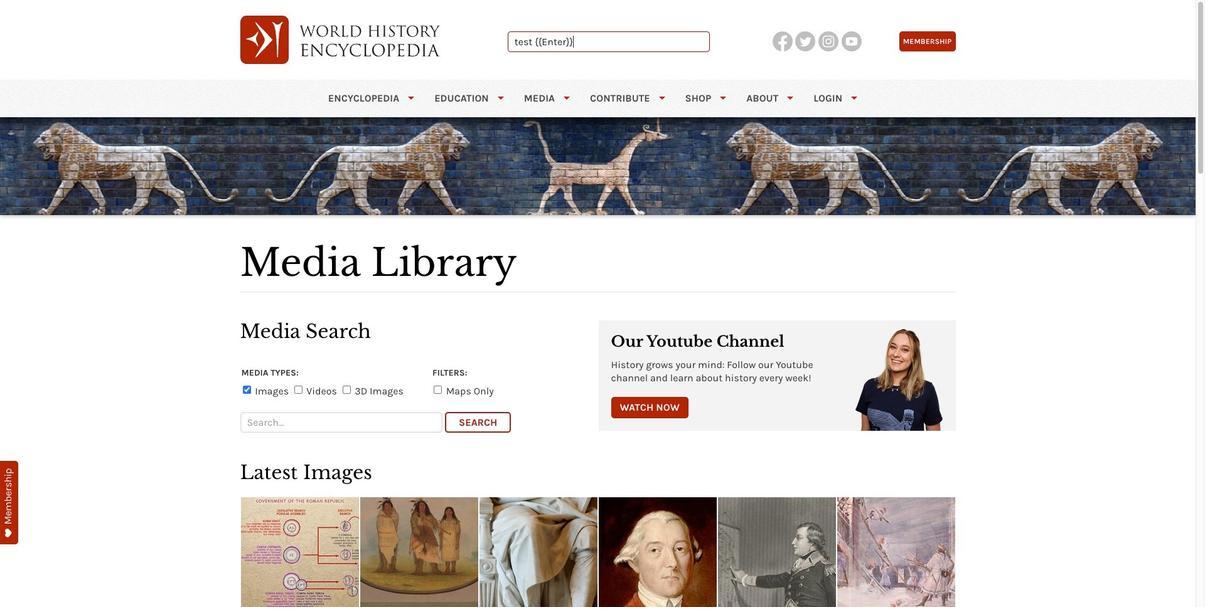 Task type: locate. For each thing, give the bounding box(es) containing it.
Search... text field
[[508, 31, 710, 52], [240, 413, 442, 433]]

None checkbox
[[243, 386, 251, 394], [294, 386, 302, 394], [343, 386, 351, 394], [243, 386, 251, 394], [294, 386, 302, 394], [343, 386, 351, 394]]

1 horizontal spatial search... text field
[[508, 31, 710, 52]]

1 vertical spatial search... text field
[[240, 413, 442, 433]]

0 horizontal spatial search... text field
[[240, 413, 442, 433]]

None checkbox
[[434, 386, 442, 394]]

None submit
[[445, 413, 511, 433]]



Task type: vqa. For each thing, say whether or not it's contained in the screenshot.
Membership image
yes



Task type: describe. For each thing, give the bounding box(es) containing it.
0 vertical spatial search... text field
[[508, 31, 710, 52]]

membership image
[[0, 461, 18, 545]]



